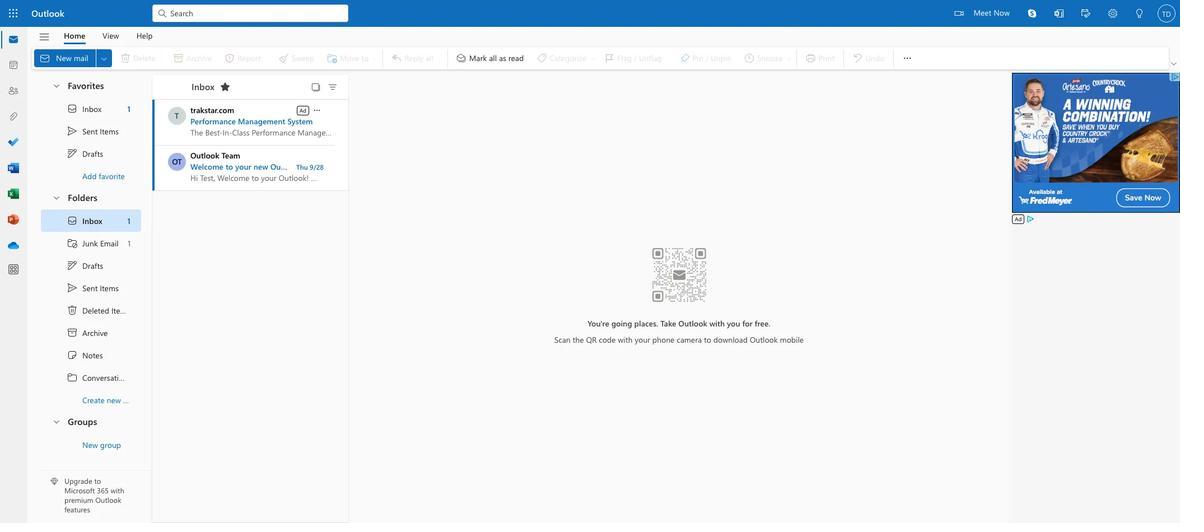 Task type: locate. For each thing, give the bounding box(es) containing it.
1 vertical spatial  tree item
[[41, 210, 141, 232]]

 drafts inside favorites tree
[[67, 148, 103, 159]]

2 vertical spatial  button
[[47, 411, 66, 432]]

1 for 
[[128, 238, 131, 248]]

 inside "groups" tree item
[[52, 417, 61, 426]]

2 vertical spatial with
[[111, 486, 124, 495]]

new
[[254, 161, 268, 172], [107, 395, 121, 405]]

1  sent items from the top
[[67, 125, 119, 137]]

to do image
[[8, 137, 19, 148]]

1 drafts from the top
[[82, 148, 103, 159]]

1 vertical spatial 
[[67, 282, 78, 294]]

 sent items up add favorite tree item at the top left of the page
[[67, 125, 119, 137]]

inbox left ""
[[192, 80, 215, 92]]

 sent items for second  tree item from the bottom of the page
[[67, 125, 119, 137]]

read
[[509, 53, 524, 63]]

sent inside tree
[[82, 283, 98, 293]]

 up 
[[67, 282, 78, 294]]

1 horizontal spatial to
[[226, 161, 233, 172]]

 for 2nd '' tree item from the bottom
[[67, 103, 78, 114]]

 sent items inside favorites tree
[[67, 125, 119, 137]]

 tree item up add
[[41, 142, 141, 165]]

 button
[[1046, 0, 1073, 29]]

0 vertical spatial ad
[[300, 106, 306, 114]]

1 up  tree item
[[127, 215, 131, 226]]

 deleted items
[[67, 305, 130, 316]]

0 vertical spatial  tree item
[[41, 97, 141, 120]]

 inside tree
[[67, 215, 78, 226]]

 inbox
[[67, 103, 102, 114], [67, 215, 102, 226]]

 tree item
[[41, 232, 141, 254]]

sent up add
[[82, 126, 98, 136]]

 button
[[1100, 0, 1127, 29]]

0 vertical spatial sent
[[82, 126, 98, 136]]

 button inside favorites tree item
[[47, 75, 66, 96]]

0 vertical spatial  drafts
[[67, 148, 103, 159]]

take
[[661, 318, 677, 329]]

tab list
[[55, 27, 161, 44]]

2 vertical spatial 1
[[128, 238, 131, 248]]

1 vertical spatial  inbox
[[67, 215, 102, 226]]

phone
[[653, 334, 675, 345]]

1 horizontal spatial your
[[635, 334, 650, 345]]

1 horizontal spatial with
[[618, 334, 633, 345]]

1 vertical spatial 
[[313, 106, 322, 115]]

1 1 from the top
[[127, 103, 131, 114]]

message list section
[[152, 72, 348, 523]]

1 vertical spatial 
[[67, 260, 78, 271]]

2 sent from the top
[[82, 283, 98, 293]]

2 horizontal spatial to
[[704, 334, 711, 345]]

 tree item down favorites
[[41, 97, 141, 120]]

 inbox down favorites
[[67, 103, 102, 114]]

files image
[[8, 111, 19, 123]]

1  from the top
[[67, 125, 78, 137]]

 inside favorites tree
[[67, 103, 78, 114]]

sent
[[82, 126, 98, 136], [82, 283, 98, 293]]

1  from the top
[[67, 103, 78, 114]]

1 vertical spatial  button
[[47, 187, 66, 208]]

outlook right premium
[[95, 495, 121, 505]]

0 vertical spatial 1
[[127, 103, 131, 114]]

inbox inside favorites tree
[[82, 103, 102, 114]]

2  tree item from the top
[[41, 277, 141, 299]]

 mark all as read
[[456, 53, 524, 64]]

 down favorites
[[67, 125, 78, 137]]

 tree item
[[41, 366, 155, 389]]

0 vertical spatial new
[[254, 161, 268, 172]]

 inside dropdown button
[[902, 53, 913, 64]]

0 vertical spatial  sent items
[[67, 125, 119, 137]]

all
[[489, 53, 497, 63]]

0 vertical spatial 
[[67, 103, 78, 114]]

 tree item down junk
[[41, 254, 141, 277]]

ad up system
[[300, 106, 306, 114]]

2  sent items from the top
[[67, 282, 119, 294]]

drafts up add favorite tree item at the top left of the page
[[82, 148, 103, 159]]

create
[[82, 395, 105, 405]]

sent inside favorites tree
[[82, 126, 98, 136]]

 inbox inside tree
[[67, 215, 102, 226]]


[[955, 9, 964, 18]]

1 vertical spatial drafts
[[82, 260, 103, 271]]

 button
[[33, 27, 55, 47]]

favorites
[[68, 80, 104, 91]]

to for upgrade to microsoft 365 with premium outlook features
[[94, 476, 101, 486]]

0 vertical spatial  inbox
[[67, 103, 102, 114]]

0 vertical spatial inbox
[[192, 80, 215, 92]]

new left group
[[82, 440, 98, 450]]

1 vertical spatial  drafts
[[67, 260, 103, 271]]

with down going
[[618, 334, 633, 345]]

to down team
[[226, 161, 233, 172]]

1  button from the top
[[47, 75, 66, 96]]


[[67, 103, 78, 114], [67, 215, 78, 226]]

 button
[[1019, 0, 1046, 27]]

new
[[56, 53, 72, 63], [82, 440, 98, 450]]

 button down  new mail
[[47, 75, 66, 96]]

1 vertical spatial items
[[100, 283, 119, 293]]

3  button from the top
[[47, 411, 66, 432]]

 button
[[897, 47, 919, 69]]

system
[[288, 116, 313, 127]]

2 vertical spatial items
[[111, 305, 130, 316]]

 inbox up junk
[[67, 215, 102, 226]]

application
[[0, 0, 1180, 523]]

2  button from the top
[[47, 187, 66, 208]]

1 vertical spatial  tree item
[[41, 254, 141, 277]]

 drafts down junk
[[67, 260, 103, 271]]

outlook up welcome
[[190, 150, 219, 161]]

inbox inside inbox 
[[192, 80, 215, 92]]

0 vertical spatial new
[[56, 53, 72, 63]]

0 horizontal spatial ad
[[300, 106, 306, 114]]

account
[[319, 161, 347, 172]]

microsoft
[[64, 486, 95, 495]]

to right upgrade
[[94, 476, 101, 486]]

 drafts inside tree
[[67, 260, 103, 271]]

 up add favorite tree item at the top left of the page
[[67, 148, 78, 159]]

to right camera
[[704, 334, 711, 345]]

0 vertical spatial  tree item
[[41, 120, 141, 142]]

thu
[[296, 162, 308, 171]]

 right mail
[[100, 54, 109, 63]]

tab list containing home
[[55, 27, 161, 44]]

 button
[[47, 75, 66, 96], [47, 187, 66, 208], [47, 411, 66, 432]]

2 vertical spatial to
[[94, 476, 101, 486]]

1 inside favorites tree
[[127, 103, 131, 114]]

1  drafts from the top
[[67, 148, 103, 159]]

0 vertical spatial to
[[226, 161, 233, 172]]

inbox up  junk email
[[82, 215, 102, 226]]

drafts inside tree
[[82, 260, 103, 271]]

to
[[226, 161, 233, 172], [704, 334, 711, 345], [94, 476, 101, 486]]


[[327, 82, 338, 93]]

 tree item down favorites tree item
[[41, 120, 141, 142]]

sent up  "tree item"
[[82, 283, 98, 293]]

2 horizontal spatial with
[[710, 318, 725, 329]]

1 horizontal spatial 
[[902, 53, 913, 64]]

qr
[[586, 334, 597, 345]]

 tree item up deleted
[[41, 277, 141, 299]]

 button
[[216, 78, 234, 96]]

1 vertical spatial your
[[635, 334, 650, 345]]

to inside message list no conversations selected list box
[[226, 161, 233, 172]]

going
[[612, 318, 632, 329]]

tree
[[41, 210, 155, 411]]

0 horizontal spatial with
[[111, 486, 124, 495]]

 left groups
[[52, 417, 61, 426]]

items
[[100, 126, 119, 136], [100, 283, 119, 293], [111, 305, 130, 316]]

 button inside "groups" tree item
[[47, 411, 66, 432]]

0 horizontal spatial your
[[235, 161, 251, 172]]

0 vertical spatial 
[[67, 125, 78, 137]]

help
[[137, 30, 153, 41]]

1 vertical spatial with
[[618, 334, 633, 345]]

 tree item
[[41, 322, 141, 344]]

1 vertical spatial ad
[[1015, 215, 1022, 223]]

1  inbox from the top
[[67, 103, 102, 114]]

folders tree item
[[41, 187, 141, 210]]

outlook
[[31, 7, 64, 19], [190, 150, 219, 161], [679, 318, 708, 329], [750, 334, 778, 345], [95, 495, 121, 505]]

 for second '' tree item
[[67, 215, 78, 226]]

 conversation history
[[67, 372, 155, 383]]

 inside favorites tree item
[[52, 81, 61, 90]]

with left you
[[710, 318, 725, 329]]

 button
[[324, 79, 342, 95]]

create new folder tree item
[[41, 389, 144, 411]]


[[67, 148, 78, 159], [67, 260, 78, 271]]

2  from the top
[[67, 260, 78, 271]]

drafts down  junk email
[[82, 260, 103, 271]]

outlook up the 
[[31, 7, 64, 19]]

ad
[[300, 106, 306, 114], [1015, 215, 1022, 223]]

items right deleted
[[111, 305, 130, 316]]

2  from the top
[[67, 282, 78, 294]]

 down favorites
[[67, 103, 78, 114]]

outlook down free.
[[750, 334, 778, 345]]

0 vertical spatial drafts
[[82, 148, 103, 159]]

0 vertical spatial  button
[[47, 75, 66, 96]]

your inside message list no conversations selected list box
[[235, 161, 251, 172]]

2 drafts from the top
[[82, 260, 103, 271]]


[[157, 8, 168, 19]]

 inbox for second '' tree item
[[67, 215, 102, 226]]

to inside the upgrade to microsoft 365 with premium outlook features
[[94, 476, 101, 486]]

new left folder
[[107, 395, 121, 405]]

1 inside  tree item
[[128, 238, 131, 248]]

0 horizontal spatial new
[[56, 53, 72, 63]]

calendar image
[[8, 60, 19, 71]]

items inside favorites tree
[[100, 126, 119, 136]]

home
[[64, 30, 85, 41]]

1 horizontal spatial ad
[[1015, 215, 1022, 223]]

favorites tree
[[41, 71, 141, 187]]

with right the 365
[[111, 486, 124, 495]]

 tree item
[[41, 299, 141, 322]]

1 vertical spatial inbox
[[82, 103, 102, 114]]


[[1028, 9, 1037, 18]]

 sent items inside tree
[[67, 282, 119, 294]]

outlook banner
[[0, 0, 1180, 29]]

people image
[[8, 86, 19, 97]]

new left "outlook.com"
[[254, 161, 268, 172]]

1  tree item from the top
[[41, 97, 141, 120]]

 left folders
[[52, 193, 61, 202]]

 button left groups
[[47, 411, 66, 432]]

 inside popup button
[[313, 106, 322, 115]]

your down places.
[[635, 334, 650, 345]]

ad left set your advertising preferences image
[[1015, 215, 1022, 223]]

team
[[222, 150, 240, 161]]


[[67, 125, 78, 137], [67, 282, 78, 294]]

 inside tree
[[67, 282, 78, 294]]

 tree item up junk
[[41, 210, 141, 232]]

 inbox inside favorites tree
[[67, 103, 102, 114]]

 tree item
[[41, 142, 141, 165], [41, 254, 141, 277]]

1 right email
[[128, 238, 131, 248]]

1  from the top
[[67, 148, 78, 159]]

 down 
[[67, 260, 78, 271]]

2  drafts from the top
[[67, 260, 103, 271]]

items inside the  deleted items
[[111, 305, 130, 316]]

1 vertical spatial  sent items
[[67, 282, 119, 294]]

mail
[[74, 53, 88, 63]]

0 horizontal spatial 
[[313, 106, 322, 115]]

items up favorite
[[100, 126, 119, 136]]

1 horizontal spatial new
[[254, 161, 268, 172]]

1 vertical spatial sent
[[82, 283, 98, 293]]

1 vertical spatial  tree item
[[41, 277, 141, 299]]

items for second  tree item from the bottom of the page
[[100, 126, 119, 136]]

code
[[599, 334, 616, 345]]

mail image
[[8, 34, 19, 45]]

0 horizontal spatial to
[[94, 476, 101, 486]]

new left mail
[[56, 53, 72, 63]]

1 sent from the top
[[82, 126, 98, 136]]

365
[[97, 486, 109, 495]]

new inside  new mail
[[56, 53, 72, 63]]

 for favorites
[[52, 81, 61, 90]]

 sent items
[[67, 125, 119, 137], [67, 282, 119, 294]]

 sent items for 1st  tree item from the bottom of the page
[[67, 282, 119, 294]]

2  inbox from the top
[[67, 215, 102, 226]]


[[67, 372, 78, 383]]

inbox
[[192, 80, 215, 92], [82, 103, 102, 114], [82, 215, 102, 226]]

new inside message list no conversations selected list box
[[254, 161, 268, 172]]

1 vertical spatial to
[[704, 334, 711, 345]]

 tree item
[[41, 120, 141, 142], [41, 277, 141, 299]]

favorites tree item
[[41, 75, 141, 97]]

0 vertical spatial  tree item
[[41, 142, 141, 165]]

drafts
[[82, 148, 103, 159], [82, 260, 103, 271]]

 tree item
[[41, 97, 141, 120], [41, 210, 141, 232]]

 down  new mail
[[52, 81, 61, 90]]

 up 
[[67, 215, 78, 226]]

 button
[[308, 79, 324, 95]]

0 vertical spatial 
[[67, 148, 78, 159]]

drafts inside favorites tree
[[82, 148, 103, 159]]

1 vertical spatial new
[[82, 440, 98, 450]]

 button left folders
[[47, 187, 66, 208]]

1 horizontal spatial new
[[82, 440, 98, 450]]

 for  popup button
[[313, 106, 322, 115]]

add favorite tree item
[[41, 165, 141, 187]]

1 vertical spatial new
[[107, 395, 121, 405]]

2  from the top
[[67, 215, 78, 226]]

1 down favorites tree item
[[127, 103, 131, 114]]

1 vertical spatial 
[[67, 215, 78, 226]]

0 vertical spatial your
[[235, 161, 251, 172]]

0 vertical spatial 
[[902, 53, 913, 64]]

3 1 from the top
[[128, 238, 131, 248]]


[[67, 350, 78, 361]]

items up the  deleted items on the left bottom
[[100, 283, 119, 293]]

meet
[[974, 7, 992, 18]]

 drafts up add
[[67, 148, 103, 159]]


[[100, 54, 109, 63], [52, 81, 61, 90], [52, 193, 61, 202], [52, 417, 61, 426]]

0 horizontal spatial new
[[107, 395, 121, 405]]

 button inside folders tree item
[[47, 187, 66, 208]]

folder
[[123, 395, 144, 405]]

1 vertical spatial 1
[[127, 215, 131, 226]]

0 vertical spatial items
[[100, 126, 119, 136]]

archive
[[82, 327, 108, 338]]

trakstar.com
[[190, 105, 234, 115]]

inbox down favorites tree item
[[82, 103, 102, 114]]

 sent items up  "tree item"
[[67, 282, 119, 294]]

 drafts
[[67, 148, 103, 159], [67, 260, 103, 271]]


[[67, 238, 78, 249]]

 button for favorites
[[47, 75, 66, 96]]

your down team
[[235, 161, 251, 172]]

help button
[[128, 27, 161, 44]]

 inside folders tree item
[[52, 193, 61, 202]]



Task type: describe. For each thing, give the bounding box(es) containing it.
mark
[[469, 53, 487, 63]]


[[1055, 9, 1064, 18]]

groups
[[68, 416, 97, 427]]

more apps image
[[8, 264, 19, 276]]

performance
[[190, 116, 236, 127]]

view button
[[94, 27, 128, 44]]

 notes
[[67, 350, 103, 361]]

onedrive image
[[8, 240, 19, 252]]

outlook inside the upgrade to microsoft 365 with premium outlook features
[[95, 495, 121, 505]]

to inside you're going places. take outlook with you for free. scan the qr code with your phone camera to download outlook mobile
[[704, 334, 711, 345]]

left-rail-appbar navigation
[[2, 27, 25, 259]]

create new folder
[[82, 395, 144, 405]]

ot
[[172, 156, 182, 167]]

 archive
[[67, 327, 108, 338]]

 button
[[1169, 58, 1179, 69]]

ad inside message list no conversations selected list box
[[300, 106, 306, 114]]

outlook team
[[190, 150, 240, 161]]

2 1 from the top
[[127, 215, 131, 226]]

your inside you're going places. take outlook with you for free. scan the qr code with your phone camera to download outlook mobile
[[635, 334, 650, 345]]


[[39, 53, 50, 64]]

 button
[[312, 104, 322, 115]]

email
[[100, 238, 119, 248]]

new group
[[82, 440, 121, 450]]

junk
[[82, 238, 98, 248]]

 search field
[[152, 0, 348, 25]]

word image
[[8, 163, 19, 174]]

account manager for test dummy image
[[1158, 4, 1176, 22]]

Select a conversation checkbox
[[168, 153, 190, 171]]

items for 1st  tree item from the bottom of the page
[[100, 283, 119, 293]]

add favorite
[[82, 171, 125, 181]]

mobile
[[780, 334, 804, 345]]

thu 9/28
[[296, 162, 324, 171]]

new inside "tree item"
[[82, 440, 98, 450]]

for
[[743, 318, 753, 329]]


[[1171, 61, 1177, 67]]

 button
[[96, 49, 112, 67]]

 button
[[1127, 0, 1154, 29]]

as
[[499, 53, 506, 63]]


[[456, 53, 467, 64]]

 tree item
[[41, 344, 141, 366]]

items for  "tree item"
[[111, 305, 130, 316]]

2 vertical spatial inbox
[[82, 215, 102, 226]]

application containing outlook
[[0, 0, 1180, 523]]

tags group
[[450, 47, 795, 69]]

group
[[100, 440, 121, 450]]


[[67, 305, 78, 316]]

trakstar.com image
[[168, 107, 186, 125]]

outlook up camera
[[679, 318, 708, 329]]

add
[[82, 171, 97, 181]]

t
[[175, 110, 179, 121]]

outlook inside banner
[[31, 7, 64, 19]]

free.
[[755, 318, 771, 329]]

scan
[[555, 334, 571, 345]]

inbox 
[[192, 80, 231, 92]]

 junk email
[[67, 238, 119, 249]]

 for groups
[[52, 417, 61, 426]]

groups tree item
[[41, 411, 141, 434]]

set your advertising preferences image
[[1027, 215, 1036, 224]]


[[1109, 9, 1118, 18]]

view
[[103, 30, 119, 41]]

2  tree item from the top
[[41, 254, 141, 277]]

new group tree item
[[41, 434, 141, 456]]

performance management system
[[190, 116, 313, 127]]


[[1082, 9, 1091, 18]]

1  tree item from the top
[[41, 142, 141, 165]]

1 for 
[[127, 103, 131, 114]]

outlook inside message list no conversations selected list box
[[190, 150, 219, 161]]

outlook team image
[[168, 153, 186, 171]]

deleted
[[82, 305, 109, 316]]

camera
[[677, 334, 702, 345]]


[[220, 81, 231, 92]]

folders
[[68, 192, 97, 203]]

now
[[994, 7, 1010, 18]]

tree containing 
[[41, 210, 155, 411]]

 for folders
[[52, 193, 61, 202]]

welcome to your new outlook.com account
[[190, 161, 347, 172]]

download
[[714, 334, 748, 345]]

 new mail
[[39, 53, 88, 64]]


[[311, 82, 321, 92]]

 inside tree
[[67, 260, 78, 271]]

history
[[130, 372, 155, 383]]

conversation
[[82, 372, 128, 383]]

the
[[573, 334, 584, 345]]

 inside popup button
[[100, 54, 109, 63]]

 button for groups
[[47, 411, 66, 432]]

premium features image
[[50, 478, 58, 486]]

new inside tree item
[[107, 395, 121, 405]]

 inside favorites tree
[[67, 125, 78, 137]]

 button for folders
[[47, 187, 66, 208]]

inbox heading
[[177, 75, 234, 99]]

features
[[64, 505, 90, 514]]

 inside favorites tree
[[67, 148, 78, 159]]

message list no conversations selected list box
[[152, 100, 348, 523]]

with inside the upgrade to microsoft 365 with premium outlook features
[[111, 486, 124, 495]]


[[38, 31, 50, 43]]

meet now
[[974, 7, 1010, 18]]

outlook link
[[31, 0, 64, 27]]

you
[[727, 318, 740, 329]]

excel image
[[8, 189, 19, 200]]

move & delete group
[[34, 47, 381, 69]]

0 vertical spatial with
[[710, 318, 725, 329]]

home button
[[55, 27, 94, 44]]

management
[[238, 116, 285, 127]]

notes
[[82, 350, 103, 361]]

2  tree item from the top
[[41, 210, 141, 232]]

welcome
[[190, 161, 224, 172]]


[[1136, 9, 1145, 18]]

powerpoint image
[[8, 215, 19, 226]]

 inbox for 2nd '' tree item from the bottom
[[67, 103, 102, 114]]

Search for email, meetings, files and more. field
[[169, 7, 342, 19]]

1  tree item from the top
[[41, 120, 141, 142]]

upgrade
[[64, 476, 92, 486]]

 button
[[1073, 0, 1100, 29]]

outlook.com
[[270, 161, 317, 172]]


[[67, 327, 78, 338]]

you're
[[588, 318, 609, 329]]

places.
[[635, 318, 659, 329]]

to for welcome to your new outlook.com account
[[226, 161, 233, 172]]

 for  dropdown button
[[902, 53, 913, 64]]

9/28
[[310, 162, 324, 171]]



Task type: vqa. For each thing, say whether or not it's contained in the screenshot.
Junk
yes



